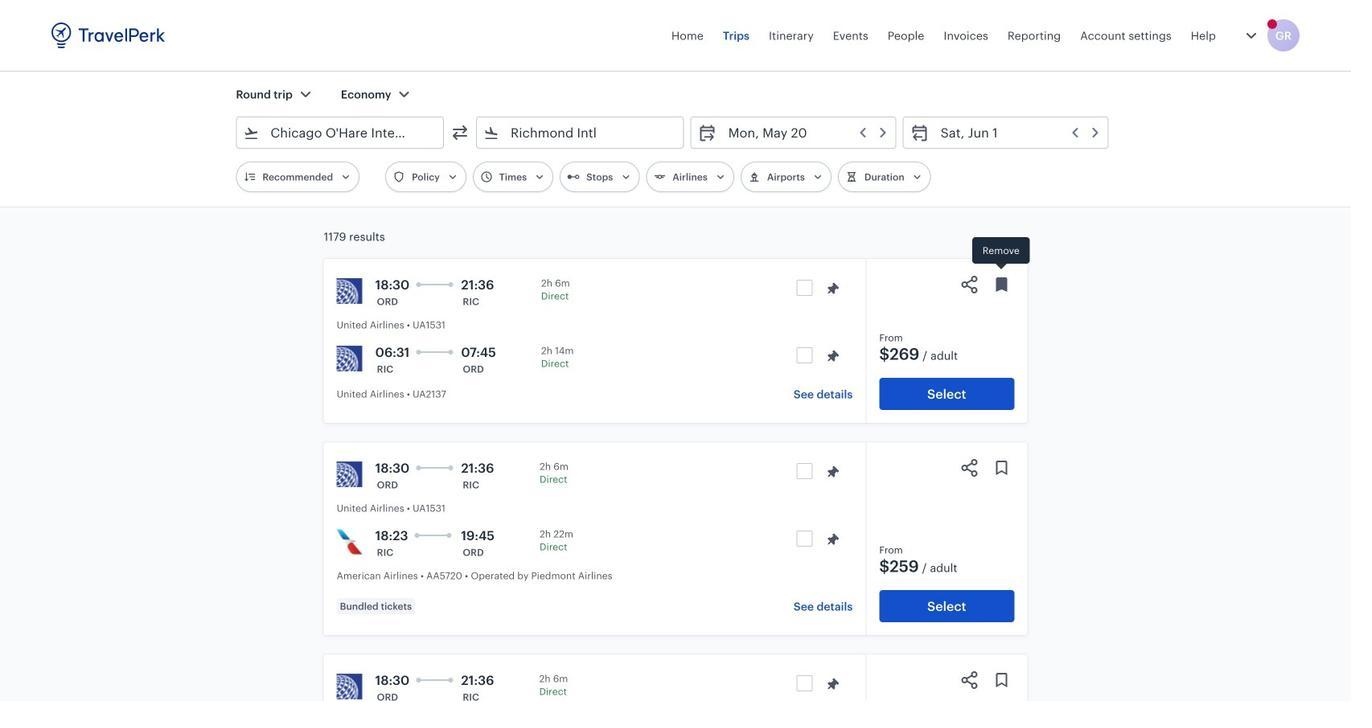 Task type: describe. For each thing, give the bounding box(es) containing it.
american airlines image
[[337, 529, 363, 555]]

Depart field
[[717, 120, 890, 146]]

2 united airlines image from the top
[[337, 462, 363, 488]]



Task type: vqa. For each thing, say whether or not it's contained in the screenshot.
Return field
yes



Task type: locate. For each thing, give the bounding box(es) containing it.
To search field
[[500, 120, 663, 146]]

1 united airlines image from the top
[[337, 346, 363, 372]]

tooltip
[[973, 237, 1031, 272]]

0 vertical spatial united airlines image
[[337, 346, 363, 372]]

0 vertical spatial united airlines image
[[337, 278, 363, 304]]

united airlines image
[[337, 346, 363, 372], [337, 674, 363, 700]]

1 vertical spatial united airlines image
[[337, 462, 363, 488]]

2 united airlines image from the top
[[337, 674, 363, 700]]

From search field
[[259, 120, 422, 146]]

1 united airlines image from the top
[[337, 278, 363, 304]]

1 vertical spatial united airlines image
[[337, 674, 363, 700]]

united airlines image
[[337, 278, 363, 304], [337, 462, 363, 488]]

Return field
[[930, 120, 1102, 146]]



